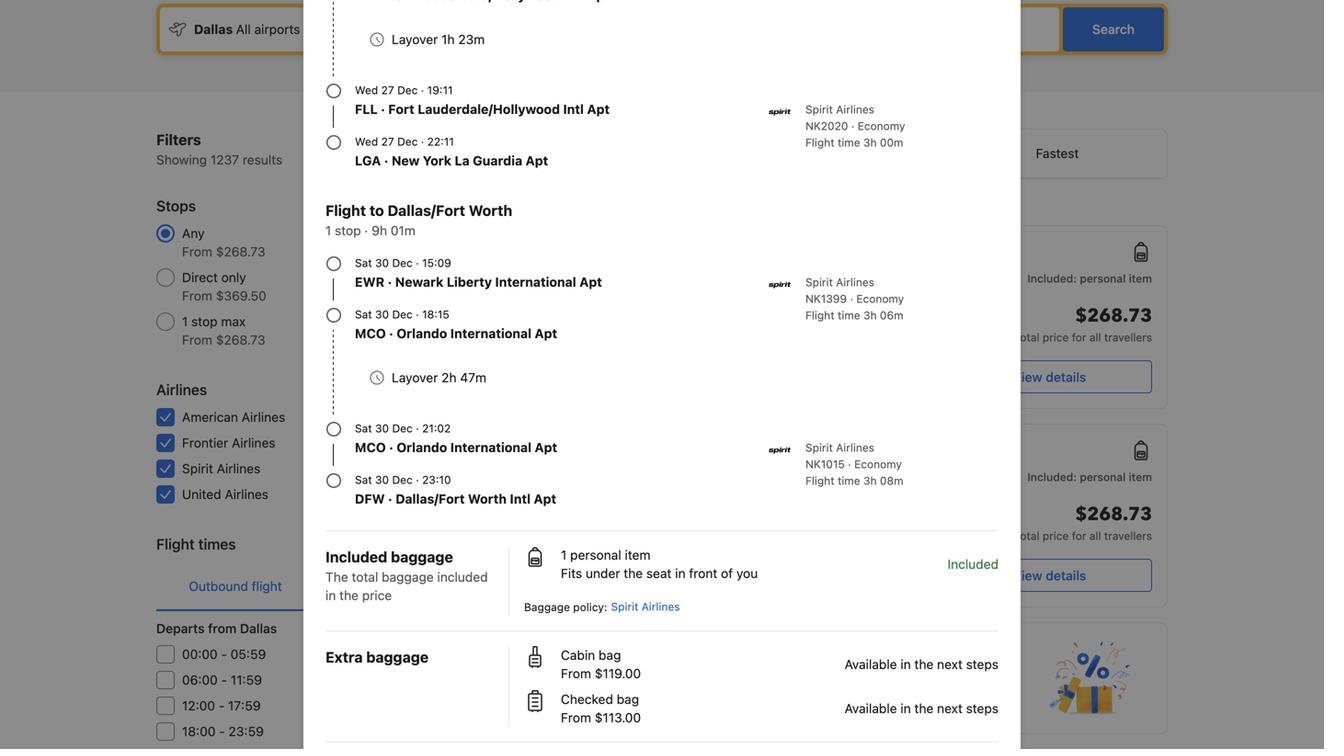 Task type: locate. For each thing, give the bounding box(es) containing it.
flight inside spirit airlines nk1399 · economy flight time 3h 06m
[[806, 309, 835, 322]]

sat
[[355, 257, 372, 269], [355, 308, 372, 321], [355, 422, 372, 435], [355, 474, 372, 486]]

4 sat from the top
[[355, 474, 372, 486]]

dec inside sat 30 dec · 18:15 mco · orlando international apt
[[392, 308, 413, 321]]

9h
[[372, 223, 387, 238], [733, 441, 746, 454], [731, 525, 744, 538]]

2 vertical spatial 9h
[[731, 525, 744, 538]]

2 available from the top
[[845, 701, 897, 716]]

0 vertical spatial 9h
[[372, 223, 387, 238]]

23:10 down the 08m
[[876, 526, 917, 543]]

united
[[182, 487, 221, 502]]

2 layover from the top
[[392, 370, 438, 385]]

spirit up nk1015
[[806, 441, 833, 454]]

front
[[689, 566, 718, 581]]

1 stop max from $268.73
[[182, 314, 265, 348]]

from inside cabin bag from $119.00
[[561, 666, 591, 681]]

1 vertical spatial lga
[[849, 265, 871, 278]]

time down nk2020
[[838, 136, 860, 149]]

next down participating
[[937, 701, 963, 716]]

outbound
[[189, 579, 248, 594]]

1 horizontal spatial genius
[[946, 684, 987, 699]]

in down the
[[326, 588, 336, 603]]

ewr left newark
[[355, 275, 385, 290]]

1 vertical spatial for
[[1072, 530, 1086, 543]]

2 mco from the top
[[355, 440, 386, 455]]

baggage up return flight
[[391, 549, 453, 566]]

1 vertical spatial intl
[[510, 492, 531, 507]]

worth
[[469, 202, 512, 219], [468, 492, 507, 507]]

flight for outbound flight
[[252, 579, 282, 594]]

the down participating
[[915, 701, 934, 716]]

1 horizontal spatial intl
[[563, 102, 584, 117]]

0 vertical spatial for
[[1072, 331, 1086, 344]]

lga for lga
[[849, 265, 871, 278]]

1 horizontal spatial 23:10
[[876, 526, 917, 543]]

2 vertical spatial lga
[[849, 463, 871, 476]]

dec inside sat 30 dec · 15:09 ewr · newark liberty international apt
[[392, 257, 413, 269]]

1 vertical spatial orlando
[[397, 440, 447, 455]]

1 vertical spatial spirit airlines image
[[769, 440, 791, 462]]

1 horizontal spatial included
[[948, 557, 999, 572]]

worth inside flight to dallas/fort worth 1 stop · 9h 01m
[[469, 202, 512, 219]]

$268.73
[[216, 244, 265, 259], [1075, 303, 1152, 329], [216, 332, 265, 348], [1075, 502, 1152, 527]]

12:00 - 17:59
[[182, 698, 261, 714]]

17:59
[[228, 698, 261, 714]]

1 orlando from the top
[[397, 326, 447, 341]]

spirit airlines image left nk1399
[[769, 274, 791, 296]]

30 inside sat 30 dec · 23:10 dfw · dallas/fort worth intl apt
[[375, 474, 389, 486]]

- left 11:59
[[221, 673, 227, 688]]

from inside direct only from $369.50
[[182, 288, 212, 303]]

1 sat from the top
[[355, 257, 372, 269]]

3h inside spirit airlines nk1015 · economy flight time 3h 08m
[[863, 475, 877, 487]]

$369.50
[[216, 288, 266, 303]]

1 horizontal spatial stop
[[335, 223, 361, 238]]

dec inside sat 30 dec · 23:10 dfw · dallas/fort worth intl apt
[[392, 474, 413, 486]]

2 $268.73 total price for all travellers from the top
[[1014, 502, 1152, 543]]

included for included
[[948, 557, 999, 572]]

1 vertical spatial view details
[[1013, 568, 1086, 583]]

economy up 00m
[[858, 120, 905, 132]]

1 vertical spatial wed
[[355, 135, 378, 148]]

dec up seat
[[635, 547, 655, 560]]

1 vertical spatial 15:09
[[584, 526, 625, 543]]

bag up $119.00
[[599, 648, 621, 663]]

flights,
[[680, 684, 720, 699]]

dec inside wed 27 dec · 22:11 lga · new york la guardia apt
[[397, 135, 418, 148]]

1 vertical spatial .
[[611, 543, 615, 556]]

0 vertical spatial mco
[[355, 326, 386, 341]]

available for from $119.00
[[845, 657, 897, 672]]

1 vertical spatial worth
[[468, 492, 507, 507]]

30
[[375, 257, 389, 269], [375, 308, 389, 321], [375, 422, 389, 435], [375, 474, 389, 486], [618, 547, 632, 560]]

27 inside wed 27 dec · 19:11 fll · fort lauderdale/hollywood intl apt
[[381, 84, 394, 97]]

international up 47m
[[450, 326, 532, 341]]

2 vertical spatial 3h
[[863, 475, 877, 487]]

30 left 351
[[375, 474, 389, 486]]

flight up dallas
[[252, 579, 282, 594]]

dfw up total
[[355, 492, 385, 507]]

lga inside lga . 27 dec
[[849, 463, 871, 476]]

27 right nk1015
[[880, 463, 893, 476]]

bag up $113.00 on the bottom of the page
[[617, 692, 639, 707]]

apt inside sat 30 dec · 18:15 mco · orlando international apt
[[535, 326, 557, 341]]

1 vertical spatial tab list
[[156, 563, 473, 612]]

intl for lauderdale/hollywood
[[563, 102, 584, 117]]

time down nk1399
[[838, 309, 860, 322]]

2 view from the top
[[1013, 568, 1043, 583]]

1 for from the top
[[1072, 331, 1086, 344]]

spirit airlines up 15:09 ewr . 30 dec
[[525, 494, 594, 507]]

00:00 - 05:59
[[182, 647, 266, 662]]

$119.00
[[595, 666, 641, 681]]

from up you've
[[561, 666, 591, 681]]

united airlines
[[182, 487, 268, 502]]

0 horizontal spatial .
[[611, 543, 615, 556]]

economy inside spirit airlines nk2020 · economy flight time 3h 00m
[[858, 120, 905, 132]]

only up $369.50 on the top left of the page
[[221, 270, 246, 285]]

unlock
[[525, 663, 575, 680]]

0 vertical spatial 01m
[[391, 223, 416, 238]]

baggage right extra
[[366, 649, 429, 666]]

0 vertical spatial 3h
[[863, 136, 877, 149]]

discount
[[799, 684, 850, 699]]

spirit airlines image
[[769, 274, 791, 296], [769, 440, 791, 462]]

0 vertical spatial .
[[874, 460, 877, 473]]

trip savings
[[578, 641, 641, 654]]

0 vertical spatial steps
[[966, 657, 999, 672]]

·
[[421, 84, 424, 97], [381, 102, 385, 117], [851, 120, 855, 132], [421, 135, 424, 148], [384, 153, 388, 168], [365, 223, 368, 238], [416, 257, 419, 269], [388, 275, 392, 290], [850, 292, 853, 305], [416, 308, 419, 321], [389, 326, 393, 341], [416, 422, 419, 435], [389, 440, 393, 455], [848, 458, 851, 471], [416, 474, 419, 486], [388, 492, 392, 507]]

apt inside sat 30 dec · 21:02 mco · orlando international apt
[[535, 440, 557, 455]]

time down nk1015
[[838, 475, 860, 487]]

economy inside spirit airlines nk1015 · economy flight time 3h 08m
[[854, 458, 902, 471]]

lga
[[355, 153, 381, 168], [849, 265, 871, 278], [849, 463, 871, 476]]

spirit up nk2020
[[806, 103, 833, 116]]

bag for checked bag
[[617, 692, 639, 707]]

economy for orlando international apt
[[854, 458, 902, 471]]

tab list
[[510, 130, 1167, 179], [156, 563, 473, 612]]

1 $268.73 total price for all travellers from the top
[[1014, 303, 1152, 344]]

1 vertical spatial included: personal item
[[1028, 471, 1152, 484]]

airlines right united
[[225, 487, 268, 502]]

steps
[[966, 657, 999, 672], [966, 701, 999, 716]]

1 for 1 stop max from $268.73
[[182, 314, 188, 329]]

1 horizontal spatial tab list
[[510, 130, 1167, 179]]

0 horizontal spatial intl
[[510, 492, 531, 507]]

30 for sat 30 dec · 15:09 ewr · newark liberty international apt
[[375, 257, 389, 269]]

only up enjoy
[[705, 663, 735, 680]]

0 vertical spatial spirit airlines
[[182, 461, 260, 476]]

27 inside lga . 27 dec
[[880, 463, 893, 476]]

genius
[[578, 663, 628, 680], [946, 684, 987, 699]]

included: personal item
[[1028, 272, 1152, 285], [1028, 471, 1152, 484]]

2 available in the next steps from the top
[[845, 701, 999, 716]]

wed inside wed 27 dec · 19:11 fll · fort lauderdale/hollywood intl apt
[[355, 84, 378, 97]]

1 vertical spatial layover
[[392, 370, 438, 385]]

3h for orlando international apt
[[863, 475, 877, 487]]

layover for layover 2h 47m
[[392, 370, 438, 385]]

steps for $119.00
[[966, 657, 999, 672]]

0 vertical spatial personal
[[1080, 272, 1126, 285]]

orlando down 21:02
[[397, 440, 447, 455]]

sat inside sat 30 dec · 23:10 dfw · dallas/fort worth intl apt
[[355, 474, 372, 486]]

dec left 21:02
[[392, 422, 413, 435]]

1 mco from the top
[[355, 326, 386, 341]]

spirit airlines image left nk1015
[[769, 440, 791, 462]]

30 left 21:02
[[375, 422, 389, 435]]

06:00
[[182, 673, 218, 688]]

1 vertical spatial total
[[1014, 530, 1040, 543]]

9h 07m
[[733, 441, 772, 454]]

mco for sat 30 dec · 21:02 mco · orlando international apt
[[355, 440, 386, 455]]

18:15
[[422, 308, 450, 321]]

intl right lauderdale/hollywood
[[563, 102, 584, 117]]

you
[[737, 566, 758, 581]]

0 vertical spatial included: personal item
[[1028, 272, 1152, 285]]

. right nk1015
[[874, 460, 877, 473]]

flight for newark liberty international apt
[[806, 309, 835, 322]]

next up participating
[[937, 657, 963, 672]]

international inside sat 30 dec · 18:15 mco · orlando international apt
[[450, 326, 532, 341]]

0 vertical spatial all
[[1090, 331, 1101, 344]]

0 vertical spatial available in the next steps
[[845, 657, 999, 672]]

dallas/fort right to
[[388, 202, 465, 219]]

included baggage the total baggage included in the price
[[326, 549, 488, 603]]

0 vertical spatial economy
[[858, 120, 905, 132]]

dec up newark
[[392, 257, 413, 269]]

time for orlando international apt
[[838, 475, 860, 487]]

liberty
[[447, 275, 492, 290]]

1 3h from the top
[[863, 136, 877, 149]]

1 horizontal spatial flight
[[400, 579, 430, 594]]

0 vertical spatial genius
[[578, 663, 628, 680]]

0 vertical spatial only
[[221, 270, 246, 285]]

travellers
[[1104, 331, 1152, 344], [1104, 530, 1152, 543]]

dec for sat 30 dec · 23:10 dfw · dallas/fort worth intl apt
[[392, 474, 413, 486]]

0 horizontal spatial 23:10
[[422, 474, 451, 486]]

in down participating
[[901, 701, 911, 716]]

30 down to
[[375, 257, 389, 269]]

layover left 2h
[[392, 370, 438, 385]]

27 inside wed 27 dec · 22:11 lga · new york la guardia apt
[[381, 135, 394, 148]]

orlando down 18:15
[[397, 326, 447, 341]]

3h inside spirit airlines nk2020 · economy flight time 3h 00m
[[863, 136, 877, 149]]

from for checked bag
[[561, 710, 591, 726]]

1 horizontal spatial 1
[[326, 223, 331, 238]]

flight down nk1015
[[806, 475, 835, 487]]

price
[[1043, 331, 1069, 344], [1043, 530, 1069, 543], [362, 588, 392, 603]]

0 vertical spatial baggage
[[391, 549, 453, 566]]

01m
[[391, 223, 416, 238], [748, 525, 769, 538]]

sat for sat 30 dec · 23:10 dfw · dallas/fort worth intl apt
[[355, 474, 372, 486]]

3 time from the top
[[838, 475, 860, 487]]

1h
[[442, 32, 455, 47]]

1 vertical spatial details
[[1046, 568, 1086, 583]]

2 sat from the top
[[355, 308, 372, 321]]

airlines
[[836, 103, 875, 116], [836, 276, 875, 289], [156, 381, 207, 399], [242, 410, 285, 425], [232, 435, 275, 451], [836, 441, 875, 454], [217, 461, 260, 476], [225, 487, 268, 502], [556, 494, 594, 507], [556, 578, 594, 590], [642, 601, 680, 613]]

1 available from the top
[[845, 657, 897, 672]]

1 wed from the top
[[355, 84, 378, 97]]

0 horizontal spatial dfw
[[355, 492, 385, 507]]

international inside sat 30 dec · 21:02 mco · orlando international apt
[[450, 440, 532, 455]]

2 flight from the left
[[400, 579, 430, 594]]

1 vertical spatial included:
[[1028, 471, 1077, 484]]

27
[[381, 84, 394, 97], [381, 135, 394, 148], [880, 463, 893, 476]]

stop inside "1 stop max from $268.73"
[[191, 314, 218, 329]]

. up under
[[611, 543, 615, 556]]

direct
[[182, 270, 218, 285]]

01m up newark
[[391, 223, 416, 238]]

dec inside wed 27 dec · 19:11 fll · fort lauderdale/hollywood intl apt
[[397, 84, 418, 97]]

spirit airlines image for orlando international apt
[[769, 440, 791, 462]]

in inside 1 personal item fits under the seat in front of you
[[675, 566, 686, 581]]

30 inside sat 30 dec · 18:15 mco · orlando international apt
[[375, 308, 389, 321]]

available in the next steps up participating
[[845, 657, 999, 672]]

personal
[[1080, 272, 1126, 285], [1080, 471, 1126, 484], [570, 548, 621, 563]]

apt inside sat 30 dec · 23:10 dfw · dallas/fort worth intl apt
[[534, 492, 556, 507]]

flight for fort lauderdale/hollywood intl apt
[[806, 136, 835, 149]]

wed for fll
[[355, 84, 378, 97]]

showing
[[156, 152, 207, 167]]

1 all from the top
[[1090, 331, 1101, 344]]

orlando for sat 30 dec · 21:02 mco · orlando international apt
[[397, 440, 447, 455]]

1 horizontal spatial dfw
[[584, 265, 609, 278]]

30 inside sat 30 dec · 15:09 ewr · newark liberty international apt
[[375, 257, 389, 269]]

1 vertical spatial dfw
[[355, 492, 385, 507]]

0 vertical spatial 15:09
[[422, 257, 451, 269]]

27 for fort
[[381, 84, 394, 97]]

from down direct only from $369.50
[[182, 332, 212, 348]]

may
[[545, 196, 566, 209]]

airlines inside spirit airlines nk1015 · economy flight time 3h 08m
[[836, 441, 875, 454]]

the down the
[[339, 588, 359, 603]]

0 vertical spatial intl
[[563, 102, 584, 117]]

the left seat
[[624, 566, 643, 581]]

tab list for departs from dallas
[[156, 563, 473, 612]]

view
[[1013, 370, 1043, 385], [1013, 568, 1043, 583]]

wed down fll
[[355, 135, 378, 148]]

1 spirit airlines image from the top
[[769, 274, 791, 296]]

1 flight from the left
[[252, 579, 282, 594]]

direct only from $369.50
[[182, 270, 266, 303]]

airlines inside spirit airlines nk1399 · economy flight time 3h 06m
[[836, 276, 875, 289]]

1 vertical spatial 27
[[381, 135, 394, 148]]

1 vertical spatial 1
[[182, 314, 188, 329]]

economy up 06m
[[857, 292, 904, 305]]

1 vertical spatial genius
[[946, 684, 987, 699]]

- right 00:00
[[221, 647, 227, 662]]

genius right participating
[[946, 684, 987, 699]]

airlines up nk2020
[[836, 103, 875, 116]]

2 vertical spatial price
[[362, 588, 392, 603]]

30 inside sat 30 dec · 21:02 mco · orlando international apt
[[375, 422, 389, 435]]

9h left the 07m
[[733, 441, 746, 454]]

2 vertical spatial time
[[838, 475, 860, 487]]

the inside 1 personal item fits under the seat in front of you
[[624, 566, 643, 581]]

economy for fort lauderdale/hollywood intl apt
[[858, 120, 905, 132]]

2 view details button from the top
[[947, 559, 1152, 592]]

3h left 00m
[[863, 136, 877, 149]]

sat inside sat 30 dec · 21:02 mco · orlando international apt
[[355, 422, 372, 435]]

from down the any
[[182, 244, 212, 259]]

- left 17:59
[[219, 698, 225, 714]]

1 vertical spatial view
[[1013, 568, 1043, 583]]

2 vertical spatial personal
[[570, 548, 621, 563]]

from for cabin bag
[[561, 666, 591, 681]]

2 3h from the top
[[863, 309, 877, 322]]

1 vertical spatial view details button
[[947, 559, 1152, 592]]

baggage right total
[[382, 570, 434, 585]]

1 inside 1 personal item fits under the seat in front of you
[[561, 548, 567, 563]]

members-
[[631, 663, 705, 680]]

dec up fort
[[397, 84, 418, 97]]

3h inside spirit airlines nk1399 · economy flight time 3h 06m
[[863, 309, 877, 322]]

0 vertical spatial 27
[[381, 84, 394, 97]]

airlines up nk1015
[[836, 441, 875, 454]]

1 steps from the top
[[966, 657, 999, 672]]

spirit airlines nk2020 · economy flight time 3h 00m
[[806, 103, 905, 149]]

in right seat
[[675, 566, 686, 581]]

stop
[[335, 223, 361, 238], [191, 314, 218, 329]]

mco
[[355, 326, 386, 341], [355, 440, 386, 455]]

0 vertical spatial available
[[845, 657, 897, 672]]

economy for newark liberty international apt
[[857, 292, 904, 305]]

wed inside wed 27 dec · 22:11 lga · new york la guardia apt
[[355, 135, 378, 148]]

dec inside sat 30 dec · 21:02 mco · orlando international apt
[[392, 422, 413, 435]]

dec left 351
[[392, 474, 413, 486]]

1 vertical spatial stop
[[191, 314, 218, 329]]

airlines up 15:09 ewr . 30 dec
[[556, 494, 594, 507]]

dec left 18:15
[[392, 308, 413, 321]]

1 vertical spatial only
[[705, 663, 735, 680]]

3h for fort lauderdale/hollywood intl apt
[[863, 136, 877, 149]]

wed
[[355, 84, 378, 97], [355, 135, 378, 148]]

2 next from the top
[[937, 701, 963, 716]]

1 vertical spatial available
[[845, 701, 897, 716]]

economy inside spirit airlines nk1399 · economy flight time 3h 06m
[[857, 292, 904, 305]]

2 included: personal item from the top
[[1028, 471, 1152, 484]]

1 vertical spatial dallas/fort
[[396, 492, 465, 507]]

3 sat from the top
[[355, 422, 372, 435]]

0 vertical spatial dallas/fort
[[388, 202, 465, 219]]

layover left 1h
[[392, 32, 438, 47]]

spirit airlines up the united airlines
[[182, 461, 260, 476]]

available in the next steps for $119.00
[[845, 657, 999, 672]]

flight inside spirit airlines nk2020 · economy flight time 3h 00m
[[806, 136, 835, 149]]

dec right nk1015
[[896, 463, 917, 476]]

2 spirit airlines image from the top
[[769, 440, 791, 462]]

23:10 left 351
[[422, 474, 451, 486]]

27 up fort
[[381, 84, 394, 97]]

departs
[[156, 621, 205, 636]]

1 details from the top
[[1046, 370, 1086, 385]]

spirit airlines
[[182, 461, 260, 476], [525, 494, 594, 507], [525, 578, 594, 590]]

2 time from the top
[[838, 309, 860, 322]]

the inside included baggage the total baggage included in the price
[[339, 588, 359, 603]]

12:00
[[182, 698, 215, 714]]

2 orlando from the top
[[397, 440, 447, 455]]

in up participating
[[901, 657, 911, 672]]

all
[[1090, 331, 1101, 344], [1090, 530, 1101, 543]]

$268.73 total price for all travellers
[[1014, 303, 1152, 344], [1014, 502, 1152, 543]]

mco inside sat 30 dec · 18:15 mco · orlando international apt
[[355, 326, 386, 341]]

airlines up nk1399
[[836, 276, 875, 289]]

apt
[[587, 102, 610, 117], [526, 153, 548, 168], [580, 275, 602, 290], [535, 326, 557, 341], [535, 440, 557, 455], [534, 492, 556, 507]]

international right "liberty"
[[495, 275, 576, 290]]

05:59
[[231, 647, 266, 662]]

flight down nk1399
[[806, 309, 835, 322]]

available up at
[[845, 657, 897, 672]]

0 vertical spatial worth
[[469, 202, 512, 219]]

intl inside sat 30 dec · 23:10 dfw · dallas/fort worth intl apt
[[510, 492, 531, 507]]

0 horizontal spatial included
[[326, 549, 387, 566]]

1 available in the next steps from the top
[[845, 657, 999, 672]]

checked
[[561, 692, 613, 707]]

policy:
[[573, 601, 607, 614]]

1 horizontal spatial 15:09
[[584, 526, 625, 543]]

15:09 up newark
[[422, 257, 451, 269]]

included for included baggage the total baggage included in the price
[[326, 549, 387, 566]]

dallas/fort down 351
[[396, 492, 465, 507]]

spirit up united
[[182, 461, 213, 476]]

dallas/fort inside flight to dallas/fort worth 1 stop · 9h 01m
[[388, 202, 465, 219]]

1 horizontal spatial .
[[874, 460, 877, 473]]

0 vertical spatial dfw
[[584, 265, 609, 278]]

1 vertical spatial travellers
[[1104, 530, 1152, 543]]

1 vertical spatial item
[[1129, 471, 1152, 484]]

30 left 18:15
[[375, 308, 389, 321]]

tab list containing outbound flight
[[156, 563, 473, 612]]

orlando inside sat 30 dec · 18:15 mco · orlando international apt
[[397, 326, 447, 341]]

1 vertical spatial bag
[[617, 692, 639, 707]]

from inside checked bag from $113.00
[[561, 710, 591, 726]]

22:11
[[427, 135, 454, 148]]

departs from dallas
[[156, 621, 277, 636]]

bag inside cabin bag from $119.00
[[599, 648, 621, 663]]

included:
[[1028, 272, 1077, 285], [1028, 471, 1077, 484]]

2 vertical spatial economy
[[854, 458, 902, 471]]

time inside spirit airlines nk1015 · economy flight time 3h 08m
[[838, 475, 860, 487]]

· inside flight to dallas/fort worth 1 stop · 9h 01m
[[365, 223, 368, 238]]

0 vertical spatial included:
[[1028, 272, 1077, 285]]

steps for $113.00
[[966, 701, 999, 716]]

lga for lga . 27 dec
[[849, 463, 871, 476]]

27 for new
[[381, 135, 394, 148]]

baggage policy: spirit airlines
[[524, 601, 680, 614]]

international up 351
[[450, 440, 532, 455]]

0 horizontal spatial stop
[[191, 314, 218, 329]]

extra baggage
[[326, 649, 429, 666]]

time inside spirit airlines nk1399 · economy flight time 3h 06m
[[838, 309, 860, 322]]

mco inside sat 30 dec · 21:02 mco · orlando international apt
[[355, 440, 386, 455]]

economy up the 08m
[[854, 458, 902, 471]]

genius image
[[525, 638, 571, 657], [525, 638, 571, 657], [1049, 642, 1130, 715]]

international for sat 30 dec · 18:15 mco · orlando international apt
[[450, 326, 532, 341]]

1 layover from the top
[[392, 32, 438, 47]]

0 vertical spatial total
[[1014, 331, 1040, 344]]

1 vertical spatial ewr
[[584, 547, 608, 560]]

available in the next steps down participating
[[845, 701, 999, 716]]

spirit airlines nk1015 · economy flight time 3h 08m
[[806, 441, 904, 487]]

any
[[182, 226, 205, 241]]

$113.00
[[595, 710, 641, 726]]

0 vertical spatial view details button
[[947, 360, 1152, 394]]

included inside included baggage the total baggage included in the price
[[326, 549, 387, 566]]

from down direct
[[182, 288, 212, 303]]

30 for sat 30 dec · 23:10 dfw · dallas/fort worth intl apt
[[375, 474, 389, 486]]

search button
[[1063, 7, 1164, 51]]

0 vertical spatial international
[[495, 275, 576, 290]]

worth down "guardia"
[[469, 202, 512, 219]]

0 vertical spatial view details
[[1013, 370, 1086, 385]]

bag inside checked bag from $113.00
[[617, 692, 639, 707]]

view details button
[[947, 360, 1152, 394], [947, 559, 1152, 592]]

0 vertical spatial details
[[1046, 370, 1086, 385]]

stops
[[156, 197, 196, 215]]

1 vertical spatial next
[[937, 701, 963, 716]]

2 wed from the top
[[355, 135, 378, 148]]

only inside direct only from $369.50
[[221, 270, 246, 285]]

30 for sat 30 dec · 18:15 mco · orlando international apt
[[375, 308, 389, 321]]

layover
[[392, 32, 438, 47], [392, 370, 438, 385]]

spirit inside spirit airlines nk1015 · economy flight time 3h 08m
[[806, 441, 833, 454]]

spirit airlines image for newark liberty international apt
[[769, 274, 791, 296]]

sat 30 dec · 15:09 ewr · newark liberty international apt
[[355, 257, 602, 290]]

0 vertical spatial next
[[937, 657, 963, 672]]

1 included: from the top
[[1028, 272, 1077, 285]]

outbound flight button
[[156, 563, 315, 611]]

tab list containing cheapest
[[510, 130, 1167, 179]]

1 vertical spatial time
[[838, 309, 860, 322]]

2 vertical spatial 1
[[561, 548, 567, 563]]

intl inside wed 27 dec · 19:11 fll · fort lauderdale/hollywood intl apt
[[563, 102, 584, 117]]

orlando inside sat 30 dec · 21:02 mco · orlando international apt
[[397, 440, 447, 455]]

orlando
[[397, 326, 447, 341], [397, 440, 447, 455]]

dfw down prices may change if there are
[[584, 265, 609, 278]]

0 vertical spatial stop
[[335, 223, 361, 238]]

0 vertical spatial layover
[[392, 32, 438, 47]]

flight right return
[[400, 579, 430, 594]]

10%
[[769, 684, 795, 699]]

0 vertical spatial bag
[[599, 648, 621, 663]]

1 next from the top
[[937, 657, 963, 672]]

intl right 427
[[510, 492, 531, 507]]

2 steps from the top
[[966, 701, 999, 716]]

available in the next steps
[[845, 657, 999, 672], [845, 701, 999, 716]]

- right '18:00'
[[219, 724, 225, 739]]

wed up fll
[[355, 84, 378, 97]]

times
[[198, 536, 236, 553]]

airlines down american airlines
[[232, 435, 275, 451]]

dec inside 15:09 ewr . 30 dec
[[635, 547, 655, 560]]

1 vertical spatial economy
[[857, 292, 904, 305]]

bag for cabin bag
[[599, 648, 621, 663]]

fits
[[561, 566, 582, 581]]

worth inside sat 30 dec · 23:10 dfw · dallas/fort worth intl apt
[[468, 492, 507, 507]]

0 vertical spatial view
[[1013, 370, 1043, 385]]

1
[[326, 223, 331, 238], [182, 314, 188, 329], [561, 548, 567, 563]]

total
[[1014, 331, 1040, 344], [1014, 530, 1040, 543]]

1 time from the top
[[838, 136, 860, 149]]

$268.73 inside "1 stop max from $268.73"
[[216, 332, 265, 348]]

item inside 1 personal item fits under the seat in front of you
[[625, 548, 651, 563]]

from for direct only
[[182, 288, 212, 303]]

spirit up nk1399
[[806, 276, 833, 289]]

0 vertical spatial wed
[[355, 84, 378, 97]]

flight down nk2020
[[806, 136, 835, 149]]

flight for orlando international apt
[[806, 475, 835, 487]]

2 vertical spatial 27
[[880, 463, 893, 476]]

3 3h from the top
[[863, 475, 877, 487]]

1237
[[210, 152, 239, 167]]

1 vertical spatial steps
[[966, 701, 999, 716]]

flight inside spirit airlines nk1015 · economy flight time 3h 08m
[[806, 475, 835, 487]]

2 vertical spatial international
[[450, 440, 532, 455]]

worth down 351
[[468, 492, 507, 507]]

time inside spirit airlines nk2020 · economy flight time 3h 00m
[[838, 136, 860, 149]]

flight left to
[[326, 202, 366, 219]]

sat inside sat 30 dec · 18:15 mco · orlando international apt
[[355, 308, 372, 321]]

0 vertical spatial tab list
[[510, 130, 1167, 179]]



Task type: vqa. For each thing, say whether or not it's contained in the screenshot.
Cheapest
yes



Task type: describe. For each thing, give the bounding box(es) containing it.
sat for sat 30 dec · 21:02 mco · orlando international apt
[[355, 422, 372, 435]]

from inside "1 stop max from $268.73"
[[182, 332, 212, 348]]

available for from $113.00
[[845, 701, 897, 716]]

ewr inside sat 30 dec · 15:09 ewr · newark liberty international apt
[[355, 275, 385, 290]]

properties
[[525, 702, 586, 717]]

airlines up frontier airlines
[[242, 410, 285, 425]]

$268.73 inside any from $268.73
[[216, 244, 265, 259]]

06m
[[880, 309, 904, 322]]

9h 01m
[[731, 525, 769, 538]]

9h inside flight to dallas/fort worth 1 stop · 9h 01m
[[372, 223, 387, 238]]

available in the next steps for $113.00
[[845, 701, 999, 716]]

if
[[611, 196, 617, 209]]

are
[[651, 196, 667, 209]]

23:10 inside sat 30 dec · 23:10 dfw · dallas/fort worth intl apt
[[422, 474, 451, 486]]

filters
[[156, 131, 201, 149]]

00:00
[[182, 647, 218, 662]]

baggage for extra
[[366, 649, 429, 666]]

from
[[208, 621, 237, 636]]

mco for sat 30 dec · 18:15 mco · orlando international apt
[[355, 326, 386, 341]]

price inside included baggage the total baggage included in the price
[[362, 588, 392, 603]]

new
[[392, 153, 420, 168]]

total
[[352, 570, 378, 585]]

- for 00:00
[[221, 647, 227, 662]]

extra
[[326, 649, 363, 666]]

any from $268.73
[[182, 226, 265, 259]]

airlines up policy:
[[556, 578, 594, 590]]

at
[[853, 684, 865, 699]]

18:00
[[182, 724, 216, 739]]

newark
[[395, 275, 444, 290]]

dec for wed 27 dec · 22:11 lga · new york la guardia apt
[[397, 135, 418, 148]]

from inside any from $268.73
[[182, 244, 212, 259]]

airlines up american
[[156, 381, 207, 399]]

orlando for sat 30 dec · 18:15 mco · orlando international apt
[[397, 326, 447, 341]]

dec inside lga . 27 dec
[[896, 463, 917, 476]]

0 vertical spatial price
[[1043, 331, 1069, 344]]

dec for sat 30 dec · 18:15 mco · orlando international apt
[[392, 308, 413, 321]]

47m
[[460, 370, 486, 385]]

change
[[569, 196, 608, 209]]

frontier airlines
[[182, 435, 275, 451]]

baggage for included
[[391, 549, 453, 566]]

next for from $119.00
[[937, 657, 963, 672]]

there
[[620, 196, 648, 209]]

tab list for prices may change if there are
[[510, 130, 1167, 179]]

nk1399
[[806, 292, 847, 305]]

lga inside wed 27 dec · 22:11 lga · new york la guardia apt
[[355, 153, 381, 168]]

1 vertical spatial personal
[[1080, 471, 1126, 484]]

airlines inside spirit airlines nk2020 · economy flight time 3h 00m
[[836, 103, 875, 116]]

· inside spirit airlines nk2020 · economy flight time 3h 00m
[[851, 120, 855, 132]]

the
[[326, 570, 348, 585]]

spirit inside spirit airlines nk2020 · economy flight time 3h 00m
[[806, 103, 833, 116]]

1 inside flight to dallas/fort worth 1 stop · 9h 01m
[[326, 223, 331, 238]]

intl for worth
[[510, 492, 531, 507]]

- for 12:00
[[219, 698, 225, 714]]

15:09 ewr . 30 dec
[[584, 526, 655, 560]]

2 for from the top
[[1072, 530, 1086, 543]]

included
[[437, 570, 488, 585]]

time for newark liberty international apt
[[838, 309, 860, 322]]

1 view details from the top
[[1013, 370, 1086, 385]]

1 total from the top
[[1014, 331, 1040, 344]]

1 view from the top
[[1013, 370, 1043, 385]]

next for from $113.00
[[937, 701, 963, 716]]

1 personal item fits under the seat in front of you
[[561, 548, 758, 581]]

0 horizontal spatial genius
[[578, 663, 628, 680]]

dallas/fort inside sat 30 dec · 23:10 dfw · dallas/fort worth intl apt
[[396, 492, 465, 507]]

1 view details button from the top
[[947, 360, 1152, 394]]

apt inside wed 27 dec · 22:11 lga · new york la guardia apt
[[526, 153, 548, 168]]

flight for return flight
[[400, 579, 430, 594]]

1 vertical spatial price
[[1043, 530, 1069, 543]]

airlines down frontier airlines
[[217, 461, 260, 476]]

trip
[[578, 641, 598, 654]]

layover 2h 47m
[[392, 370, 486, 385]]

fastest button
[[948, 130, 1167, 177]]

11:59
[[231, 673, 262, 688]]

9h for 9h 01m
[[731, 525, 744, 538]]

american
[[182, 410, 238, 425]]

2 vertical spatial spirit airlines
[[525, 578, 594, 590]]

to
[[370, 202, 384, 219]]

188
[[451, 270, 473, 285]]

· inside spirit airlines nk1015 · economy flight time 3h 08m
[[848, 458, 851, 471]]

cheapest
[[810, 146, 867, 161]]

1 for 1 personal item fits under the seat in front of you
[[561, 548, 567, 563]]

deals
[[739, 663, 777, 680]]

- for 06:00
[[221, 673, 227, 688]]

dfw inside sat 30 dec · 23:10 dfw · dallas/fort worth intl apt
[[355, 492, 385, 507]]

19:11
[[427, 84, 453, 97]]

only inside unlock genius members-only deals once you've booked your flights, enjoy a 10% discount at participating genius properties worldwide.
[[705, 663, 735, 680]]

apt inside sat 30 dec · 15:09 ewr · newark liberty international apt
[[580, 275, 602, 290]]

a
[[759, 684, 766, 699]]

wed for lga
[[355, 135, 378, 148]]

apt inside wed 27 dec · 19:11 fll · fort lauderdale/hollywood intl apt
[[587, 102, 610, 117]]

07m
[[749, 441, 772, 454]]

. inside lga . 27 dec
[[874, 460, 877, 473]]

. inside 15:09 ewr . 30 dec
[[611, 543, 615, 556]]

airlines inside the baggage policy: spirit airlines
[[642, 601, 680, 613]]

international inside sat 30 dec · 15:09 ewr · newark liberty international apt
[[495, 275, 576, 290]]

dallas
[[240, 621, 277, 636]]

· inside spirit airlines nk1399 · economy flight time 3h 06m
[[850, 292, 853, 305]]

dec for sat 30 dec · 21:02 mco · orlando international apt
[[392, 422, 413, 435]]

15:09 inside sat 30 dec · 15:09 ewr · newark liberty international apt
[[422, 257, 451, 269]]

under
[[586, 566, 620, 581]]

layover for layover 1h 23m
[[392, 32, 438, 47]]

08m
[[880, 475, 904, 487]]

frontier
[[182, 435, 228, 451]]

spirit inside spirit airlines nk1399 · economy flight time 3h 06m
[[806, 276, 833, 289]]

search
[[1092, 22, 1135, 37]]

york
[[423, 153, 452, 168]]

max
[[221, 314, 246, 329]]

spirit right 427
[[525, 494, 553, 507]]

spirit up baggage
[[525, 578, 553, 590]]

worldwide.
[[590, 702, 654, 717]]

30 for sat 30 dec · 21:02 mco · orlando international apt
[[375, 422, 389, 435]]

1 horizontal spatial 01m
[[748, 525, 769, 538]]

spirit airlines nk1399 · economy flight time 3h 06m
[[806, 276, 904, 322]]

06:00 - 11:59
[[182, 673, 262, 688]]

cabin bag from $119.00
[[561, 648, 641, 681]]

2 travellers from the top
[[1104, 530, 1152, 543]]

1 vertical spatial spirit airlines
[[525, 494, 594, 507]]

sat 30 dec · 21:02 mco · orlando international apt
[[355, 422, 557, 455]]

nk1015
[[806, 458, 845, 471]]

fll
[[355, 102, 378, 117]]

in inside included baggage the total baggage included in the price
[[326, 588, 336, 603]]

baggage
[[524, 601, 570, 614]]

fort
[[388, 102, 414, 117]]

lga . 27 dec
[[849, 460, 917, 476]]

sat for sat 30 dec · 15:09 ewr · newark liberty international apt
[[355, 257, 372, 269]]

2 included: from the top
[[1028, 471, 1077, 484]]

la
[[455, 153, 470, 168]]

time for fort lauderdale/hollywood intl apt
[[838, 136, 860, 149]]

spirit airlines link
[[611, 601, 680, 613]]

stop inside flight to dallas/fort worth 1 stop · 9h 01m
[[335, 223, 361, 238]]

your
[[650, 684, 676, 699]]

00m
[[880, 136, 904, 149]]

american airlines
[[182, 410, 285, 425]]

you've
[[560, 684, 599, 699]]

01m inside flight to dallas/fort worth 1 stop · 9h 01m
[[391, 223, 416, 238]]

booked
[[602, 684, 647, 699]]

18:00 - 23:59
[[182, 724, 264, 739]]

1 included: personal item from the top
[[1028, 272, 1152, 285]]

flight inside flight to dallas/fort worth 1 stop · 9h 01m
[[326, 202, 366, 219]]

1 vertical spatial baggage
[[382, 570, 434, 585]]

once
[[525, 684, 557, 699]]

savings
[[601, 641, 641, 654]]

3h for newark liberty international apt
[[863, 309, 877, 322]]

2 total from the top
[[1014, 530, 1040, 543]]

2 all from the top
[[1090, 530, 1101, 543]]

cabin
[[561, 648, 595, 663]]

1 travellers from the top
[[1104, 331, 1152, 344]]

prices may change if there are
[[509, 196, 670, 209]]

2 details from the top
[[1046, 568, 1086, 583]]

enjoy
[[724, 684, 756, 699]]

1 vertical spatial 23:10
[[876, 526, 917, 543]]

15:09 inside 15:09 ewr . 30 dec
[[584, 526, 625, 543]]

sat for sat 30 dec · 18:15 mco · orlando international apt
[[355, 308, 372, 321]]

unlock genius members-only deals once you've booked your flights, enjoy a 10% discount at participating genius properties worldwide.
[[525, 663, 987, 717]]

- for 18:00
[[219, 724, 225, 739]]

participating
[[868, 684, 943, 699]]

wed 27 dec · 22:11 lga · new york la guardia apt
[[355, 135, 548, 168]]

nk2020
[[806, 120, 848, 132]]

return flight
[[357, 579, 430, 594]]

dec for sat 30 dec · 15:09 ewr · newark liberty international apt
[[392, 257, 413, 269]]

21:02
[[422, 422, 451, 435]]

layover 1h 23m
[[392, 32, 485, 47]]

international for sat 30 dec · 21:02 mco · orlando international apt
[[450, 440, 532, 455]]

30 inside 15:09 ewr . 30 dec
[[618, 547, 632, 560]]

return
[[357, 579, 396, 594]]

9h for 9h 07m
[[733, 441, 746, 454]]

0 vertical spatial item
[[1129, 272, 1152, 285]]

dec for wed 27 dec · 19:11 fll · fort lauderdale/hollywood intl apt
[[397, 84, 418, 97]]

ewr inside 15:09 ewr . 30 dec
[[584, 547, 608, 560]]

the up participating
[[915, 657, 934, 672]]

2 view details from the top
[[1013, 568, 1086, 583]]

flight left times
[[156, 536, 195, 553]]

spirit airlines image
[[769, 101, 791, 123]]

spirit inside the baggage policy: spirit airlines
[[611, 601, 639, 613]]

personal inside 1 personal item fits under the seat in front of you
[[570, 548, 621, 563]]



